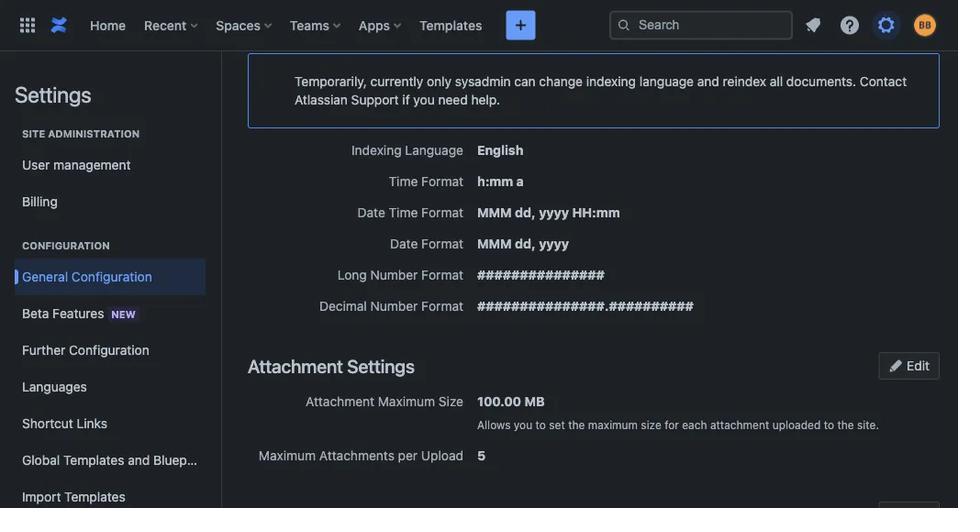 Task type: describe. For each thing, give the bounding box(es) containing it.
you inside temporarily, currently only sysadmin can change indexing language and reindex all documents. contact atlassian support if you need help.
[[414, 92, 435, 107]]

1 time from the top
[[389, 174, 418, 189]]

100.00
[[478, 394, 522, 410]]

reindex
[[723, 74, 767, 89]]

change
[[539, 74, 583, 89]]

mmm dd, yyyy
[[478, 236, 569, 252]]

user management
[[22, 157, 131, 173]]

user
[[22, 157, 50, 173]]

Search field
[[610, 11, 793, 40]]

collapse sidebar image
[[200, 61, 241, 97]]

spaces
[[216, 17, 261, 33]]

1 horizontal spatial settings
[[347, 355, 415, 377]]

apps
[[359, 17, 390, 33]]

2 the from the left
[[838, 419, 855, 432]]

date for date time format
[[358, 205, 386, 220]]

create content image
[[510, 14, 532, 36]]

each
[[683, 419, 708, 432]]

shortcut
[[22, 416, 73, 432]]

###############.##########
[[478, 299, 694, 314]]

import
[[22, 490, 61, 505]]

edit
[[904, 359, 930, 374]]

###############
[[478, 268, 605, 283]]

further configuration link
[[15, 332, 206, 369]]

allows
[[478, 419, 511, 432]]

format for long number format
[[422, 268, 464, 283]]

templates for global templates and blueprints
[[63, 453, 124, 468]]

import templates
[[22, 490, 125, 505]]

global
[[22, 453, 60, 468]]

indexing
[[587, 74, 636, 89]]

settings icon image
[[876, 14, 898, 36]]

notification icon image
[[803, 14, 825, 36]]

0 vertical spatial maximum
[[378, 394, 435, 410]]

teams
[[290, 17, 330, 33]]

beta
[[22, 306, 49, 321]]

management
[[53, 157, 131, 173]]

configuration for general
[[72, 270, 152, 285]]

beta features new
[[22, 306, 136, 321]]

further configuration
[[22, 343, 150, 358]]

set
[[549, 419, 565, 432]]

languages link
[[15, 369, 206, 406]]

site
[[22, 128, 45, 140]]

administration
[[48, 128, 140, 140]]

5
[[478, 449, 486, 464]]

and inside temporarily, currently only sysadmin can change indexing language and reindex all documents. contact atlassian support if you need help.
[[698, 74, 720, 89]]

currently
[[371, 74, 424, 89]]

home
[[90, 17, 126, 33]]

global element
[[11, 0, 610, 51]]

banner containing home
[[0, 0, 959, 51]]

h:mm
[[478, 174, 514, 189]]

apps button
[[353, 11, 409, 40]]

links
[[77, 416, 107, 432]]

can
[[515, 74, 536, 89]]

if
[[403, 92, 410, 107]]

date for date format
[[390, 236, 418, 252]]

3 format from the top
[[422, 236, 464, 252]]

atlassian
[[295, 92, 348, 107]]

user management link
[[15, 147, 206, 184]]

attachment maximum size
[[306, 394, 464, 410]]

teams button
[[285, 11, 348, 40]]

features
[[53, 306, 104, 321]]

only
[[427, 74, 452, 89]]

shortcut links
[[22, 416, 107, 432]]

sysadmin
[[455, 74, 511, 89]]

yyyy for mmm dd, yyyy hh:mm
[[539, 205, 569, 220]]

attachment for attachment maximum size
[[306, 394, 375, 410]]

edit link
[[879, 353, 940, 380]]

billing
[[22, 194, 58, 209]]

per
[[398, 449, 418, 464]]

general
[[22, 270, 68, 285]]

0 horizontal spatial maximum
[[259, 449, 316, 464]]

contact
[[860, 74, 907, 89]]

language
[[640, 74, 694, 89]]

date format
[[390, 236, 464, 252]]

maximum attachments per upload
[[259, 449, 464, 464]]

mmm for mmm dd, yyyy hh:mm
[[478, 205, 512, 220]]

spaces button
[[211, 11, 279, 40]]

recent button
[[139, 11, 205, 40]]

h:mm a
[[478, 174, 524, 189]]

mmm for mmm dd, yyyy
[[478, 236, 512, 252]]

temporarily, currently only sysadmin can change indexing language and reindex all documents. contact atlassian support if you need help.
[[295, 74, 907, 107]]



Task type: locate. For each thing, give the bounding box(es) containing it.
appswitcher icon image
[[17, 14, 39, 36]]

need
[[439, 92, 468, 107]]

templates down "global templates and blueprints" 'link'
[[64, 490, 125, 505]]

mmm
[[478, 205, 512, 220], [478, 236, 512, 252]]

new
[[111, 309, 136, 320]]

1 to from the left
[[536, 419, 546, 432]]

general configuration link
[[15, 259, 206, 296]]

dd,
[[515, 205, 536, 220], [515, 236, 536, 252]]

further
[[22, 343, 65, 358]]

format for date time format
[[422, 205, 464, 220]]

0 horizontal spatial you
[[414, 92, 435, 107]]

0 vertical spatial date
[[358, 205, 386, 220]]

format
[[422, 174, 464, 189], [422, 205, 464, 220], [422, 236, 464, 252], [422, 268, 464, 283], [422, 299, 464, 314]]

attachment settings
[[248, 355, 415, 377]]

1 vertical spatial and
[[128, 453, 150, 468]]

2 dd, from the top
[[515, 236, 536, 252]]

dd, for mmm dd, yyyy hh:mm
[[515, 205, 536, 220]]

site administration group
[[15, 108, 206, 226]]

recent
[[144, 17, 187, 33]]

you
[[414, 92, 435, 107], [514, 419, 533, 432]]

1 vertical spatial maximum
[[259, 449, 316, 464]]

number up decimal number format
[[371, 268, 418, 283]]

0 vertical spatial dd,
[[515, 205, 536, 220]]

maximum
[[378, 394, 435, 410], [259, 449, 316, 464]]

site.
[[858, 419, 880, 432]]

1 horizontal spatial the
[[838, 419, 855, 432]]

0 vertical spatial and
[[698, 74, 720, 89]]

0 vertical spatial attachment
[[248, 355, 343, 377]]

language
[[405, 143, 464, 158]]

configuration for further
[[69, 343, 150, 358]]

date
[[358, 205, 386, 220], [390, 236, 418, 252]]

1 number from the top
[[371, 268, 418, 283]]

the right the set
[[569, 419, 585, 432]]

2 vertical spatial templates
[[64, 490, 125, 505]]

attachment down the attachment settings
[[306, 394, 375, 410]]

2 number from the top
[[371, 299, 418, 314]]

templates
[[420, 17, 482, 33], [63, 453, 124, 468], [64, 490, 125, 505]]

indexing
[[352, 143, 402, 158]]

long
[[338, 268, 367, 283]]

number for decimal
[[371, 299, 418, 314]]

0 horizontal spatial and
[[128, 453, 150, 468]]

documents.
[[787, 74, 857, 89]]

import templates link
[[15, 479, 206, 509]]

configuration up new
[[72, 270, 152, 285]]

and
[[698, 74, 720, 89], [128, 453, 150, 468]]

long number format
[[338, 268, 464, 283]]

1 vertical spatial settings
[[347, 355, 415, 377]]

100.00 mb allows you to set the maximum size for each attachment uploaded to the site.
[[478, 394, 880, 432]]

attachment for attachment settings
[[248, 355, 343, 377]]

global templates and blueprints
[[22, 453, 213, 468]]

0 vertical spatial you
[[414, 92, 435, 107]]

you down mb
[[514, 419, 533, 432]]

date down indexing
[[358, 205, 386, 220]]

0 horizontal spatial to
[[536, 419, 546, 432]]

1 vertical spatial number
[[371, 299, 418, 314]]

number down the long number format
[[371, 299, 418, 314]]

to
[[536, 419, 546, 432], [824, 419, 835, 432]]

1 format from the top
[[422, 174, 464, 189]]

templates up only
[[420, 17, 482, 33]]

configuration up general
[[22, 240, 110, 252]]

0 horizontal spatial settings
[[15, 82, 91, 107]]

all
[[770, 74, 783, 89]]

format down 'date format'
[[422, 268, 464, 283]]

indexing language
[[352, 143, 464, 158]]

1 vertical spatial templates
[[63, 453, 124, 468]]

a
[[517, 174, 524, 189]]

and left reindex
[[698, 74, 720, 89]]

1 dd, from the top
[[515, 205, 536, 220]]

the left site.
[[838, 419, 855, 432]]

2 vertical spatial configuration
[[69, 343, 150, 358]]

number for long
[[371, 268, 418, 283]]

0 horizontal spatial the
[[569, 419, 585, 432]]

format for decimal number format
[[422, 299, 464, 314]]

2 yyyy from the top
[[539, 236, 569, 252]]

and up import templates link
[[128, 453, 150, 468]]

confluence image
[[48, 14, 70, 36], [48, 14, 70, 36]]

attachment
[[711, 419, 770, 432]]

small image
[[889, 359, 904, 373]]

0 vertical spatial configuration
[[22, 240, 110, 252]]

blueprints
[[153, 453, 213, 468]]

configuration group
[[15, 220, 213, 509]]

1 vertical spatial mmm
[[478, 236, 512, 252]]

the
[[569, 419, 585, 432], [838, 419, 855, 432]]

templates inside import templates link
[[64, 490, 125, 505]]

time
[[389, 174, 418, 189], [389, 205, 418, 220]]

attachment
[[248, 355, 343, 377], [306, 394, 375, 410]]

support
[[351, 92, 399, 107]]

0 vertical spatial settings
[[15, 82, 91, 107]]

2 time from the top
[[389, 205, 418, 220]]

temporarily,
[[295, 74, 367, 89]]

templates for import templates
[[64, 490, 125, 505]]

settings
[[15, 82, 91, 107], [347, 355, 415, 377]]

0 vertical spatial yyyy
[[539, 205, 569, 220]]

1 vertical spatial configuration
[[72, 270, 152, 285]]

yyyy for mmm dd, yyyy
[[539, 236, 569, 252]]

format down language
[[422, 174, 464, 189]]

decimal number format
[[320, 299, 464, 314]]

you inside 100.00 mb allows you to set the maximum size for each attachment uploaded to the site.
[[514, 419, 533, 432]]

2 format from the top
[[422, 205, 464, 220]]

mb
[[525, 394, 545, 410]]

search image
[[617, 18, 632, 33]]

format up 'date format'
[[422, 205, 464, 220]]

1 horizontal spatial and
[[698, 74, 720, 89]]

1 the from the left
[[569, 419, 585, 432]]

configuration up languages link
[[69, 343, 150, 358]]

you right if
[[414, 92, 435, 107]]

shortcut links link
[[15, 406, 206, 443]]

yyyy left hh:mm at the right top of page
[[539, 205, 569, 220]]

1 horizontal spatial maximum
[[378, 394, 435, 410]]

general configuration
[[22, 270, 152, 285]]

maximum left size at the bottom left of page
[[378, 394, 435, 410]]

help.
[[472, 92, 501, 107]]

size
[[641, 419, 662, 432]]

decimal
[[320, 299, 367, 314]]

templates inside "global templates and blueprints" 'link'
[[63, 453, 124, 468]]

settings up attachment maximum size
[[347, 355, 415, 377]]

1 vertical spatial yyyy
[[539, 236, 569, 252]]

maximum
[[588, 419, 638, 432]]

attachment down decimal at left
[[248, 355, 343, 377]]

2 to from the left
[[824, 419, 835, 432]]

yyyy down mmm dd, yyyy hh:mm
[[539, 236, 569, 252]]

for
[[665, 419, 679, 432]]

time format
[[389, 174, 464, 189]]

0 vertical spatial time
[[389, 174, 418, 189]]

english
[[478, 143, 524, 158]]

dd, up ###############
[[515, 236, 536, 252]]

mmm down h:mm
[[478, 205, 512, 220]]

hh:mm
[[573, 205, 620, 220]]

1 vertical spatial attachment
[[306, 394, 375, 410]]

mmm dd, yyyy hh:mm
[[478, 205, 620, 220]]

1 horizontal spatial you
[[514, 419, 533, 432]]

4 format from the top
[[422, 268, 464, 283]]

uploaded
[[773, 419, 821, 432]]

dd, up mmm dd, yyyy
[[515, 205, 536, 220]]

date time format
[[358, 205, 464, 220]]

5 format from the top
[[422, 299, 464, 314]]

0 vertical spatial number
[[371, 268, 418, 283]]

1 mmm from the top
[[478, 205, 512, 220]]

format down the long number format
[[422, 299, 464, 314]]

and inside "global templates and blueprints" 'link'
[[128, 453, 150, 468]]

number
[[371, 268, 418, 283], [371, 299, 418, 314]]

format down date time format
[[422, 236, 464, 252]]

banner
[[0, 0, 959, 51]]

configuration
[[22, 240, 110, 252], [72, 270, 152, 285], [69, 343, 150, 358]]

time down time format
[[389, 205, 418, 220]]

time down the "indexing language"
[[389, 174, 418, 189]]

mmm up ###############
[[478, 236, 512, 252]]

templates inside templates link
[[420, 17, 482, 33]]

2 mmm from the top
[[478, 236, 512, 252]]

languages
[[22, 380, 87, 395]]

home link
[[84, 11, 131, 40]]

templates link
[[414, 11, 488, 40]]

settings up site
[[15, 82, 91, 107]]

1 vertical spatial dd,
[[515, 236, 536, 252]]

upload
[[421, 449, 464, 464]]

0 horizontal spatial date
[[358, 205, 386, 220]]

1 horizontal spatial date
[[390, 236, 418, 252]]

1 horizontal spatial to
[[824, 419, 835, 432]]

1 vertical spatial you
[[514, 419, 533, 432]]

0 vertical spatial templates
[[420, 17, 482, 33]]

1 yyyy from the top
[[539, 205, 569, 220]]

billing link
[[15, 184, 206, 220]]

global templates and blueprints link
[[15, 443, 213, 479]]

1 vertical spatial date
[[390, 236, 418, 252]]

dd, for mmm dd, yyyy
[[515, 236, 536, 252]]

size
[[439, 394, 464, 410]]

attachments
[[320, 449, 395, 464]]

0 vertical spatial mmm
[[478, 205, 512, 220]]

site administration
[[22, 128, 140, 140]]

to left the set
[[536, 419, 546, 432]]

maximum left attachments
[[259, 449, 316, 464]]

date up the long number format
[[390, 236, 418, 252]]

to right uploaded
[[824, 419, 835, 432]]

help icon image
[[839, 14, 861, 36]]

templates down 'links'
[[63, 453, 124, 468]]

1 vertical spatial time
[[389, 205, 418, 220]]



Task type: vqa. For each thing, say whether or not it's contained in the screenshot.


